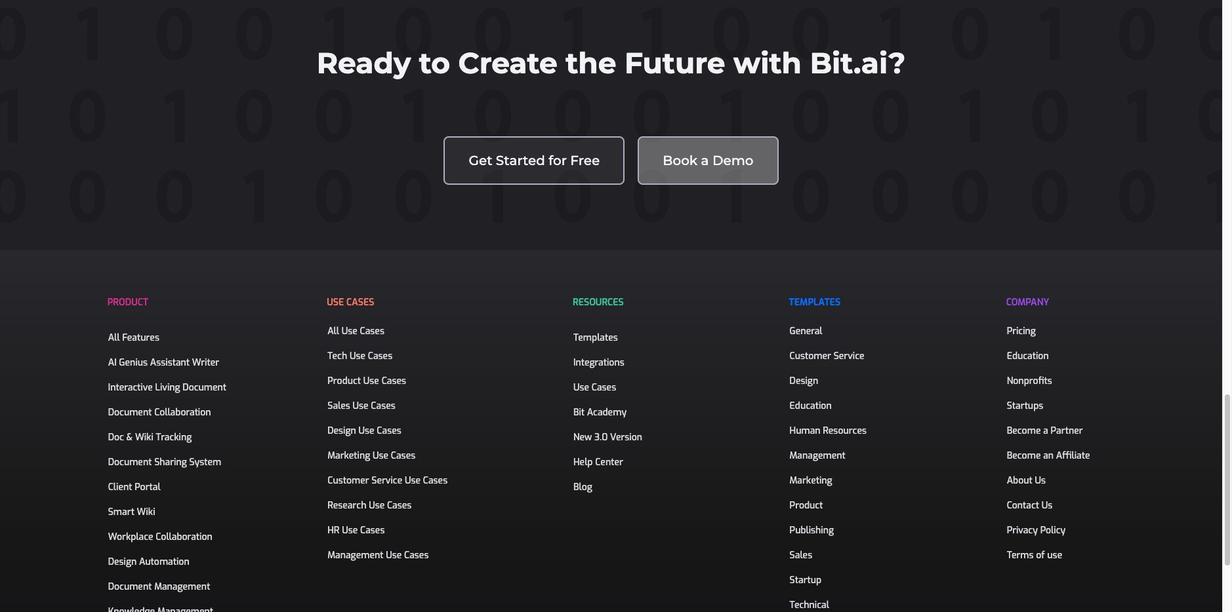 Task type: vqa. For each thing, say whether or not it's contained in the screenshot.
View Template Link
no



Task type: describe. For each thing, give the bounding box(es) containing it.
startups
[[1007, 400, 1043, 412]]

customer service
[[790, 350, 864, 363]]

cases for product use cases
[[382, 375, 406, 388]]

cases for hr use cases
[[360, 525, 385, 537]]

bit academy link
[[573, 406, 634, 420]]

wiki
[[137, 506, 155, 519]]

interactive living document link
[[107, 381, 234, 395]]

use inside 'customer service use cases' link
[[405, 475, 421, 487]]

customer for customer service
[[790, 350, 831, 363]]

startup
[[790, 574, 822, 587]]

list containing templates
[[789, 290, 874, 613]]

collaboration for document collaboration
[[154, 407, 211, 419]]

all features
[[108, 332, 159, 344]]

product for product use cases
[[328, 375, 361, 388]]

portal
[[135, 481, 161, 494]]

cases for sales use cases
[[371, 400, 395, 412]]

sales use cases link
[[327, 399, 403, 414]]

doc & wiki tracking link
[[107, 431, 199, 445]]

us for about us
[[1035, 475, 1046, 487]]

customer for customer service use cases
[[328, 475, 369, 487]]

sales use cases
[[328, 400, 395, 412]]

research
[[328, 500, 366, 512]]

collaboration for workplace collaboration
[[156, 531, 212, 544]]

customer service use cases link
[[327, 474, 455, 489]]

use for sales use cases
[[353, 400, 368, 412]]

technical link
[[789, 599, 836, 613]]

interactive living document
[[108, 382, 226, 394]]

get started for free
[[469, 153, 600, 168]]

academy
[[587, 407, 627, 419]]

templates
[[789, 296, 841, 309]]

publishing link
[[789, 524, 841, 538]]

bit academy
[[573, 407, 627, 419]]

privacy
[[1007, 525, 1038, 537]]

terms of use
[[1007, 550, 1062, 562]]

cases for design use cases
[[377, 425, 401, 437]]

document for document collaboration
[[108, 407, 152, 419]]

sales for sales use cases
[[328, 400, 350, 412]]

product use cases link
[[327, 374, 413, 389]]

version
[[610, 431, 642, 444]]

the
[[566, 45, 616, 80]]

use inside use cases link
[[573, 382, 589, 394]]

all use cases
[[328, 325, 384, 338]]

tracking
[[156, 431, 192, 444]]

client
[[108, 481, 132, 494]]

an
[[1043, 450, 1054, 462]]

contact
[[1007, 500, 1039, 512]]

a for book
[[701, 153, 709, 168]]

help center link
[[573, 456, 630, 470]]

document for document sharing system
[[108, 456, 152, 469]]

product link
[[789, 499, 830, 513]]

0 horizontal spatial education link
[[789, 399, 839, 414]]

a for become
[[1043, 425, 1048, 437]]

client portal link
[[107, 481, 168, 495]]

management use cases
[[328, 550, 429, 562]]

blog link
[[573, 481, 600, 495]]

contact us
[[1007, 500, 1053, 512]]

3.0
[[594, 431, 608, 444]]

new
[[573, 431, 592, 444]]

sales link
[[789, 549, 820, 563]]

sharing
[[154, 456, 187, 469]]

design link
[[789, 374, 825, 389]]

service for customer service
[[834, 350, 864, 363]]

use for tech use cases
[[350, 350, 365, 363]]

marketing use cases link
[[327, 449, 423, 464]]

get
[[469, 153, 492, 168]]

ai genius assistant writer link
[[107, 356, 226, 370]]

document management
[[108, 581, 210, 594]]

list containing product
[[107, 290, 234, 613]]

research use cases link
[[327, 499, 419, 513]]

marketing link
[[789, 474, 840, 489]]

become a partner link
[[1006, 424, 1090, 439]]

doc
[[108, 431, 124, 444]]

management link
[[789, 449, 853, 464]]

tech use cases link
[[327, 349, 400, 364]]

become for become a partner
[[1007, 425, 1041, 437]]

book a demo
[[663, 153, 754, 168]]

sales for sales
[[790, 550, 812, 562]]

interactive
[[108, 382, 153, 394]]

all for all features
[[108, 332, 120, 344]]

pricing
[[1007, 325, 1036, 338]]

marketing for marketing use cases
[[328, 450, 370, 462]]

genius
[[119, 357, 148, 369]]

customer service use cases
[[328, 475, 448, 487]]

become an affiliate
[[1007, 450, 1090, 462]]

document inside interactive living document link
[[183, 382, 226, 394]]

new 3.0 version
[[573, 431, 642, 444]]

design for design use cases
[[328, 425, 356, 437]]

use cases
[[327, 296, 374, 309]]

list containing company
[[1006, 290, 1097, 565]]

product for product
[[790, 500, 823, 512]]

design for design automation
[[108, 556, 137, 569]]

all features link
[[107, 331, 167, 346]]

document for document management
[[108, 581, 152, 594]]

document collaboration link
[[107, 406, 218, 420]]

design automation
[[108, 556, 189, 569]]

demo
[[712, 153, 754, 168]]

create
[[458, 45, 557, 80]]

ai
[[108, 357, 117, 369]]

contact us link
[[1006, 499, 1060, 513]]

2 vertical spatial management
[[154, 581, 210, 594]]



Task type: locate. For each thing, give the bounding box(es) containing it.
marketing for marketing
[[790, 475, 832, 487]]

get started for free link
[[444, 136, 625, 185]]

0 vertical spatial a
[[701, 153, 709, 168]]

use inside hr use cases link
[[342, 525, 358, 537]]

1 horizontal spatial design
[[328, 425, 356, 437]]

with
[[733, 45, 802, 80]]

0 horizontal spatial design
[[108, 556, 137, 569]]

use down sales use cases 'link'
[[359, 425, 374, 437]]

list
[[107, 290, 234, 613], [327, 290, 455, 565], [573, 290, 650, 504], [789, 290, 874, 613], [1006, 290, 1097, 565]]

0 horizontal spatial management
[[154, 581, 210, 594]]

ready to create the future with bit.ai?
[[317, 45, 906, 80]]

management down automation
[[154, 581, 210, 594]]

0 horizontal spatial marketing
[[328, 450, 370, 462]]

0 vertical spatial become
[[1007, 425, 1041, 437]]

0 horizontal spatial sales
[[328, 400, 350, 412]]

management
[[790, 450, 846, 462], [328, 550, 383, 562], [154, 581, 210, 594]]

general
[[790, 325, 822, 338]]

design for design
[[790, 375, 818, 388]]

nonprofits link
[[1006, 374, 1059, 389]]

bit
[[573, 407, 585, 419]]

1 horizontal spatial product
[[790, 500, 823, 512]]

management for management use cases
[[328, 550, 383, 562]]

document management link
[[107, 580, 217, 595]]

cases for research use cases
[[387, 500, 412, 512]]

2 become from the top
[[1007, 450, 1041, 462]]

cases for all use cases
[[360, 325, 384, 338]]

integrations
[[573, 357, 624, 369]]

a left partner
[[1043, 425, 1048, 437]]

education link up 'nonprofits'
[[1006, 349, 1056, 364]]

cases
[[360, 325, 384, 338], [368, 350, 392, 363], [382, 375, 406, 388], [592, 382, 616, 394], [371, 400, 395, 412], [377, 425, 401, 437], [391, 450, 415, 462], [423, 475, 448, 487], [387, 500, 412, 512], [360, 525, 385, 537], [404, 550, 429, 562]]

center
[[595, 456, 623, 469]]

doc & wiki tracking
[[108, 431, 192, 444]]

1 vertical spatial customer
[[328, 475, 369, 487]]

hr use cases
[[328, 525, 385, 537]]

3 list from the left
[[573, 290, 650, 504]]

1 vertical spatial product
[[790, 500, 823, 512]]

book a demo link
[[638, 136, 778, 185]]

design down customer service
[[790, 375, 818, 388]]

use
[[342, 325, 357, 338], [350, 350, 365, 363], [363, 375, 379, 388], [573, 382, 589, 394], [353, 400, 368, 412], [359, 425, 374, 437], [373, 450, 388, 462], [405, 475, 421, 487], [369, 500, 385, 512], [342, 525, 358, 537], [386, 550, 402, 562]]

1 vertical spatial marketing
[[790, 475, 832, 487]]

about us
[[1007, 475, 1046, 487]]

policy
[[1040, 525, 1066, 537]]

0 horizontal spatial service
[[372, 475, 402, 487]]

all use cases link
[[327, 325, 392, 339]]

design down sales use cases
[[328, 425, 356, 437]]

become down startups
[[1007, 425, 1041, 437]]

about
[[1007, 475, 1032, 487]]

4 list from the left
[[789, 290, 874, 613]]

education link down design link
[[789, 399, 839, 414]]

integrations link
[[573, 356, 632, 370]]

book
[[663, 153, 698, 168]]

1 horizontal spatial management
[[328, 550, 383, 562]]

become a partner
[[1007, 425, 1083, 437]]

research use cases
[[328, 500, 412, 512]]

0 vertical spatial sales
[[328, 400, 350, 412]]

sales inside 'link'
[[328, 400, 350, 412]]

privacy policy link
[[1006, 524, 1073, 538]]

1 horizontal spatial marketing
[[790, 475, 832, 487]]

product up 'publishing'
[[790, 500, 823, 512]]

collaboration up the tracking
[[154, 407, 211, 419]]

document inside document sharing system link
[[108, 456, 152, 469]]

human resources
[[790, 425, 867, 437]]

education for left education link
[[790, 400, 832, 412]]

use inside all use cases link
[[342, 325, 357, 338]]

smart
[[108, 506, 134, 519]]

2 vertical spatial design
[[108, 556, 137, 569]]

marketing up the product link
[[790, 475, 832, 487]]

use right hr at left
[[342, 525, 358, 537]]

use for product use cases
[[363, 375, 379, 388]]

cases for tech use cases
[[368, 350, 392, 363]]

use for hr use cases
[[342, 525, 358, 537]]

& wiki
[[126, 431, 153, 444]]

collaboration inside "link"
[[156, 531, 212, 544]]

all up ai
[[108, 332, 120, 344]]

use inside tech use cases link
[[350, 350, 365, 363]]

use inside management use cases link
[[386, 550, 402, 562]]

help center
[[573, 456, 623, 469]]

1 become from the top
[[1007, 425, 1041, 437]]

resources
[[573, 296, 624, 309]]

nonprofits
[[1007, 375, 1052, 388]]

use for design use cases
[[359, 425, 374, 437]]

use inside the marketing use cases link
[[373, 450, 388, 462]]

terms
[[1007, 550, 1034, 562]]

client portal
[[108, 481, 161, 494]]

1 horizontal spatial education link
[[1006, 349, 1056, 364]]

publishing
[[790, 525, 834, 537]]

use inside sales use cases 'link'
[[353, 400, 368, 412]]

education down pricing link
[[1007, 350, 1049, 363]]

use up customer service use cases
[[373, 450, 388, 462]]

blog
[[573, 481, 592, 494]]

2 horizontal spatial design
[[790, 375, 818, 388]]

document down "interactive"
[[108, 407, 152, 419]]

0 vertical spatial customer
[[790, 350, 831, 363]]

become for become an affiliate
[[1007, 450, 1041, 462]]

new 3.0 version link
[[573, 431, 650, 445]]

smart wiki
[[108, 506, 155, 519]]

list containing use cases
[[327, 290, 455, 565]]

use for all use cases
[[342, 325, 357, 338]]

0 vertical spatial collaboration
[[154, 407, 211, 419]]

service
[[834, 350, 864, 363], [372, 475, 402, 487]]

1 horizontal spatial customer
[[790, 350, 831, 363]]

document sharing system
[[108, 456, 221, 469]]

design down workplace on the left of page
[[108, 556, 137, 569]]

0 horizontal spatial customer
[[328, 475, 369, 487]]

tech
[[328, 350, 347, 363]]

system
[[189, 456, 221, 469]]

startups link
[[1006, 399, 1051, 414]]

management up marketing link
[[790, 450, 846, 462]]

1 list from the left
[[107, 290, 234, 613]]

human resources link
[[789, 424, 874, 439]]

0 vertical spatial us
[[1035, 475, 1046, 487]]

use up "design use cases"
[[353, 400, 368, 412]]

1 horizontal spatial education
[[1007, 350, 1049, 363]]

1 horizontal spatial service
[[834, 350, 864, 363]]

assistant
[[150, 357, 190, 369]]

list containing resources
[[573, 290, 650, 504]]

collaboration up automation
[[156, 531, 212, 544]]

started
[[496, 153, 545, 168]]

use inside "research use cases" link
[[369, 500, 385, 512]]

become left an
[[1007, 450, 1041, 462]]

management down hr use cases link
[[328, 550, 383, 562]]

use right tech
[[350, 350, 365, 363]]

2 horizontal spatial management
[[790, 450, 846, 462]]

use inside "product use cases" link
[[363, 375, 379, 388]]

1 horizontal spatial sales
[[790, 550, 812, 562]]

use inside design use cases link
[[359, 425, 374, 437]]

document down design automation
[[108, 581, 152, 594]]

us right contact
[[1042, 500, 1053, 512]]

use for management use cases
[[386, 550, 402, 562]]

help
[[573, 456, 593, 469]]

use down hr use cases link
[[386, 550, 402, 562]]

templates link
[[573, 331, 625, 346]]

of
[[1036, 550, 1045, 562]]

1 vertical spatial education link
[[789, 399, 839, 414]]

a inside "link"
[[701, 153, 709, 168]]

document down the writer
[[183, 382, 226, 394]]

product
[[328, 375, 361, 388], [790, 500, 823, 512]]

0 horizontal spatial education
[[790, 400, 832, 412]]

0 vertical spatial marketing
[[328, 450, 370, 462]]

product
[[107, 296, 148, 309]]

us
[[1035, 475, 1046, 487], [1042, 500, 1053, 512]]

terms of use link
[[1006, 549, 1070, 563]]

use cases link
[[573, 381, 623, 395]]

ai genius assistant writer
[[108, 357, 219, 369]]

1 vertical spatial management
[[328, 550, 383, 562]]

1 horizontal spatial a
[[1043, 425, 1048, 437]]

0 vertical spatial education
[[1007, 350, 1049, 363]]

use down the marketing use cases link
[[405, 475, 421, 487]]

management for management
[[790, 450, 846, 462]]

future
[[625, 45, 725, 80]]

customer down general link
[[790, 350, 831, 363]]

sales up startup on the right bottom of page
[[790, 550, 812, 562]]

smart wiki link
[[107, 506, 162, 520]]

general link
[[789, 325, 830, 339]]

all for all use cases
[[328, 325, 339, 338]]

use for marketing use cases
[[373, 450, 388, 462]]

use cases
[[573, 382, 616, 394]]

document sharing system link
[[107, 456, 228, 470]]

design automation link
[[107, 555, 197, 570]]

0 horizontal spatial product
[[328, 375, 361, 388]]

1 vertical spatial education
[[790, 400, 832, 412]]

bit.ai?
[[810, 45, 906, 80]]

customer up research
[[328, 475, 369, 487]]

marketing inside marketing link
[[790, 475, 832, 487]]

0 vertical spatial product
[[328, 375, 361, 388]]

education down design link
[[790, 400, 832, 412]]

about us link
[[1006, 474, 1053, 489]]

0 horizontal spatial a
[[701, 153, 709, 168]]

management use cases link
[[327, 549, 436, 563]]

1 vertical spatial us
[[1042, 500, 1053, 512]]

1 vertical spatial become
[[1007, 450, 1041, 462]]

marketing use cases
[[328, 450, 415, 462]]

use
[[1047, 550, 1062, 562]]

features
[[122, 332, 159, 344]]

1 horizontal spatial all
[[328, 325, 339, 338]]

use for research use cases
[[369, 500, 385, 512]]

cases for management use cases
[[404, 550, 429, 562]]

design use cases link
[[327, 424, 409, 439]]

use down tech use cases link
[[363, 375, 379, 388]]

use down customer service use cases
[[369, 500, 385, 512]]

all up tech
[[328, 325, 339, 338]]

use up bit
[[573, 382, 589, 394]]

1 vertical spatial collaboration
[[156, 531, 212, 544]]

1 vertical spatial design
[[328, 425, 356, 437]]

product down tech
[[328, 375, 361, 388]]

2 list from the left
[[327, 290, 455, 565]]

education for rightmost education link
[[1007, 350, 1049, 363]]

us for contact us
[[1042, 500, 1053, 512]]

workplace collaboration link
[[107, 531, 220, 545]]

document inside document collaboration link
[[108, 407, 152, 419]]

document inside document management link
[[108, 581, 152, 594]]

0 vertical spatial education link
[[1006, 349, 1056, 364]]

become an affiliate link
[[1006, 449, 1097, 464]]

partner
[[1051, 425, 1083, 437]]

sales up "design use cases"
[[328, 400, 350, 412]]

a right book
[[701, 153, 709, 168]]

customer service link
[[789, 349, 872, 364]]

us right the about on the right bottom of page
[[1035, 475, 1046, 487]]

marketing down "design use cases"
[[328, 450, 370, 462]]

5 list from the left
[[1006, 290, 1097, 565]]

cases for marketing use cases
[[391, 450, 415, 462]]

cases inside 'link'
[[371, 400, 395, 412]]

0 vertical spatial management
[[790, 450, 846, 462]]

1 vertical spatial service
[[372, 475, 402, 487]]

service for customer service use cases
[[372, 475, 402, 487]]

document up client portal
[[108, 456, 152, 469]]

1 vertical spatial sales
[[790, 550, 812, 562]]

marketing
[[328, 450, 370, 462], [790, 475, 832, 487]]

use up tech use cases
[[342, 325, 357, 338]]

product use cases
[[328, 375, 406, 388]]

0 horizontal spatial all
[[108, 332, 120, 344]]

0 vertical spatial service
[[834, 350, 864, 363]]

hr
[[328, 525, 340, 537]]

workplace
[[108, 531, 153, 544]]

0 vertical spatial design
[[790, 375, 818, 388]]

1 vertical spatial a
[[1043, 425, 1048, 437]]



